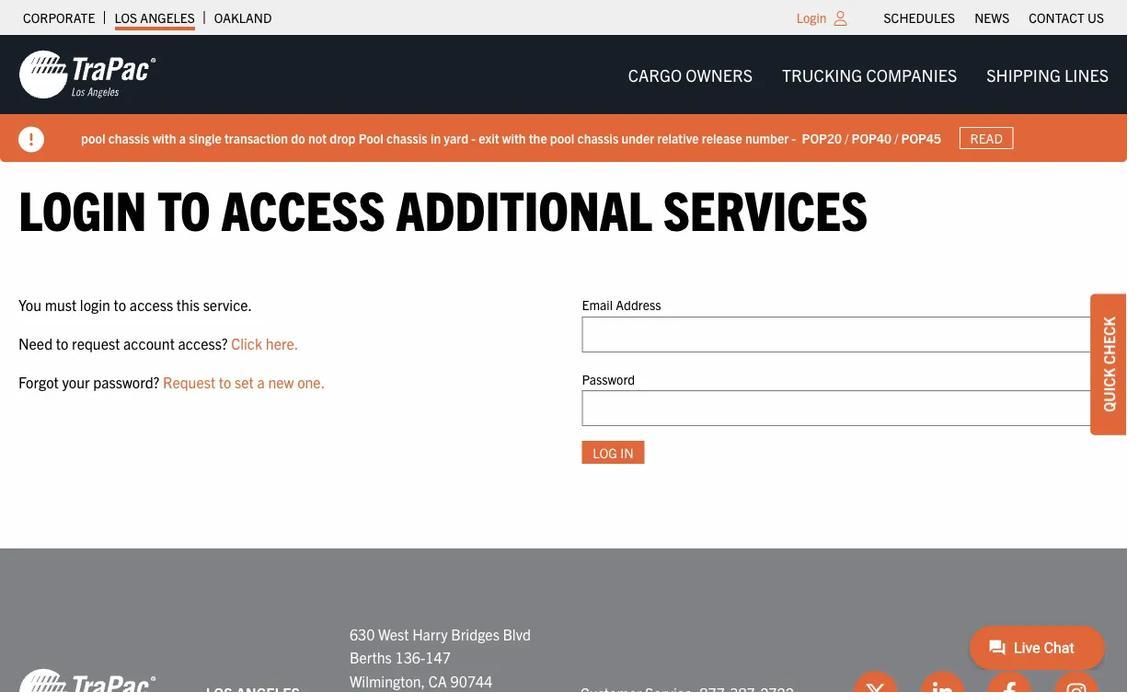 Task type: vqa. For each thing, say whether or not it's contained in the screenshot.
first | from the left
no



Task type: describe. For each thing, give the bounding box(es) containing it.
solid image
[[18, 127, 44, 152]]

shipping lines link
[[972, 56, 1124, 93]]

under
[[622, 129, 655, 146]]

here.
[[266, 334, 299, 352]]

quick check link
[[1091, 294, 1128, 435]]

oakland
[[214, 9, 272, 26]]

services
[[664, 174, 868, 241]]

in
[[431, 129, 441, 146]]

service.
[[203, 296, 252, 314]]

pool
[[359, 129, 384, 146]]

Email Address text field
[[582, 316, 1109, 352]]

footer containing 630 west harry bridges blvd
[[0, 549, 1128, 692]]

630
[[350, 625, 375, 643]]

1 - from the left
[[472, 129, 476, 146]]

login to access additional services main content
[[0, 174, 1128, 493]]

relative
[[658, 129, 699, 146]]

Password password field
[[582, 390, 1109, 426]]

forgot your password? request to set a new one.
[[18, 372, 325, 391]]

trucking companies
[[783, 64, 958, 85]]

lines
[[1065, 64, 1109, 85]]

2 los angeles image from the top
[[18, 667, 157, 692]]

check
[[1100, 317, 1119, 365]]

pop40
[[852, 129, 892, 146]]

2 / from the left
[[895, 129, 899, 146]]

you must login to access this service.
[[18, 296, 252, 314]]

bridges
[[451, 625, 500, 643]]

login
[[80, 296, 110, 314]]

corporate
[[23, 9, 95, 26]]

password
[[582, 370, 635, 387]]

none submit inside login to access additional services "main content"
[[582, 441, 645, 464]]

set
[[235, 372, 254, 391]]

owners
[[686, 64, 753, 85]]

pop20
[[802, 129, 842, 146]]

need to request account access? click here.
[[18, 334, 299, 352]]

news
[[975, 9, 1010, 26]]

shipping lines
[[987, 64, 1109, 85]]

email address
[[582, 297, 661, 313]]

must
[[45, 296, 77, 314]]

click
[[231, 334, 263, 352]]

147
[[426, 648, 451, 667]]

login link
[[797, 9, 827, 26]]

request to set a new one. link
[[163, 372, 325, 391]]

number
[[746, 129, 789, 146]]

ca
[[429, 672, 447, 690]]

address
[[616, 297, 661, 313]]

click here. link
[[231, 334, 299, 352]]

light image
[[835, 11, 847, 26]]

cargo
[[628, 64, 682, 85]]

trucking companies link
[[768, 56, 972, 93]]

read
[[971, 130, 1003, 146]]

schedules link
[[884, 5, 956, 30]]

berths
[[350, 648, 392, 667]]

2 with from the left
[[502, 129, 526, 146]]

630 west harry bridges blvd berths 136-147 wilmington, ca 90744
[[350, 625, 531, 690]]

1 with from the left
[[152, 129, 176, 146]]

not
[[308, 129, 327, 146]]

136-
[[395, 648, 426, 667]]

password?
[[93, 372, 160, 391]]

cargo owners link
[[614, 56, 768, 93]]

yard
[[444, 129, 469, 146]]

trucking
[[783, 64, 863, 85]]

access
[[221, 174, 386, 241]]

login for login to access additional services
[[18, 174, 147, 241]]

this
[[177, 296, 200, 314]]

login to access additional services
[[18, 174, 868, 241]]

los
[[114, 9, 137, 26]]

companies
[[867, 64, 958, 85]]

exit
[[479, 129, 499, 146]]

new
[[268, 372, 294, 391]]

pool chassis with a single transaction  do not drop pool chassis in yard -  exit with the pool chassis under relative release number -  pop20 / pop40 / pop45
[[81, 129, 942, 146]]

us
[[1088, 9, 1105, 26]]

to right need
[[56, 334, 69, 352]]

harry
[[413, 625, 448, 643]]

menu bar inside "banner"
[[614, 56, 1124, 93]]



Task type: locate. For each thing, give the bounding box(es) containing it.
forgot
[[18, 372, 59, 391]]

1 horizontal spatial login
[[797, 9, 827, 26]]

a inside "banner"
[[179, 129, 186, 146]]

chassis left in
[[387, 129, 428, 146]]

/
[[845, 129, 849, 146], [895, 129, 899, 146]]

with
[[152, 129, 176, 146], [502, 129, 526, 146]]

menu bar containing schedules
[[875, 5, 1114, 30]]

1 pool from the left
[[81, 129, 105, 146]]

0 horizontal spatial chassis
[[108, 129, 150, 146]]

chassis left single
[[108, 129, 150, 146]]

los angeles image
[[18, 49, 157, 100], [18, 667, 157, 692]]

-
[[472, 129, 476, 146], [792, 129, 796, 146]]

- right number in the right of the page
[[792, 129, 796, 146]]

drop
[[330, 129, 356, 146]]

0 horizontal spatial a
[[179, 129, 186, 146]]

banner
[[0, 35, 1128, 162]]

los angeles link
[[114, 5, 195, 30]]

request
[[163, 372, 216, 391]]

0 horizontal spatial with
[[152, 129, 176, 146]]

a
[[179, 129, 186, 146], [257, 372, 265, 391]]

a inside "main content"
[[257, 372, 265, 391]]

access
[[130, 296, 173, 314]]

contact
[[1029, 9, 1085, 26]]

0 vertical spatial menu bar
[[875, 5, 1114, 30]]

1 vertical spatial menu bar
[[614, 56, 1124, 93]]

1 / from the left
[[845, 129, 849, 146]]

90744
[[451, 672, 493, 690]]

2 chassis from the left
[[387, 129, 428, 146]]

quick
[[1100, 368, 1119, 412]]

0 horizontal spatial login
[[18, 174, 147, 241]]

access?
[[178, 334, 228, 352]]

pool
[[81, 129, 105, 146], [550, 129, 575, 146]]

login down solid image
[[18, 174, 147, 241]]

request
[[72, 334, 120, 352]]

pool right "the"
[[550, 129, 575, 146]]

1 horizontal spatial -
[[792, 129, 796, 146]]

footer
[[0, 549, 1128, 692]]

transaction
[[225, 129, 288, 146]]

do
[[291, 129, 305, 146]]

to left the set
[[219, 372, 231, 391]]

1 vertical spatial a
[[257, 372, 265, 391]]

None submit
[[582, 441, 645, 464]]

banner containing cargo owners
[[0, 35, 1128, 162]]

2 - from the left
[[792, 129, 796, 146]]

1 horizontal spatial pool
[[550, 129, 575, 146]]

pop45
[[902, 129, 942, 146]]

menu bar down light icon
[[614, 56, 1124, 93]]

with left "the"
[[502, 129, 526, 146]]

1 horizontal spatial chassis
[[387, 129, 428, 146]]

1 chassis from the left
[[108, 129, 150, 146]]

shipping
[[987, 64, 1061, 85]]

to down single
[[158, 174, 211, 241]]

0 horizontal spatial -
[[472, 129, 476, 146]]

contact us link
[[1029, 5, 1105, 30]]

chassis
[[108, 129, 150, 146], [387, 129, 428, 146], [578, 129, 619, 146]]

los angeles
[[114, 9, 195, 26]]

pool right solid image
[[81, 129, 105, 146]]

west
[[378, 625, 409, 643]]

1 los angeles image from the top
[[18, 49, 157, 100]]

a right the set
[[257, 372, 265, 391]]

2 pool from the left
[[550, 129, 575, 146]]

to right login
[[114, 296, 126, 314]]

to
[[158, 174, 211, 241], [114, 296, 126, 314], [56, 334, 69, 352], [219, 372, 231, 391]]

one.
[[297, 372, 325, 391]]

contact us
[[1029, 9, 1105, 26]]

corporate link
[[23, 5, 95, 30]]

angeles
[[140, 9, 195, 26]]

1 vertical spatial login
[[18, 174, 147, 241]]

login for 'login' link
[[797, 9, 827, 26]]

you
[[18, 296, 41, 314]]

1 horizontal spatial a
[[257, 372, 265, 391]]

/ right pop20
[[845, 129, 849, 146]]

single
[[189, 129, 222, 146]]

with left single
[[152, 129, 176, 146]]

0 vertical spatial los angeles image
[[18, 49, 157, 100]]

cargo owners
[[628, 64, 753, 85]]

- left exit
[[472, 129, 476, 146]]

release
[[702, 129, 743, 146]]

read link
[[960, 127, 1014, 149]]

login
[[797, 9, 827, 26], [18, 174, 147, 241]]

0 horizontal spatial pool
[[81, 129, 105, 146]]

menu bar
[[875, 5, 1114, 30], [614, 56, 1124, 93]]

1 horizontal spatial with
[[502, 129, 526, 146]]

your
[[62, 372, 90, 391]]

a left single
[[179, 129, 186, 146]]

additional
[[396, 174, 653, 241]]

chassis left under
[[578, 129, 619, 146]]

login left light icon
[[797, 9, 827, 26]]

menu bar containing cargo owners
[[614, 56, 1124, 93]]

account
[[123, 334, 175, 352]]

2 horizontal spatial chassis
[[578, 129, 619, 146]]

0 vertical spatial a
[[179, 129, 186, 146]]

the
[[529, 129, 547, 146]]

/ left pop45
[[895, 129, 899, 146]]

1 vertical spatial los angeles image
[[18, 667, 157, 692]]

quick check
[[1100, 317, 1119, 412]]

login inside "main content"
[[18, 174, 147, 241]]

0 horizontal spatial /
[[845, 129, 849, 146]]

need
[[18, 334, 53, 352]]

1 horizontal spatial /
[[895, 129, 899, 146]]

schedules
[[884, 9, 956, 26]]

wilmington,
[[350, 672, 425, 690]]

menu bar up shipping on the top right
[[875, 5, 1114, 30]]

email
[[582, 297, 613, 313]]

oakland link
[[214, 5, 272, 30]]

blvd
[[503, 625, 531, 643]]

news link
[[975, 5, 1010, 30]]

0 vertical spatial login
[[797, 9, 827, 26]]

3 chassis from the left
[[578, 129, 619, 146]]



